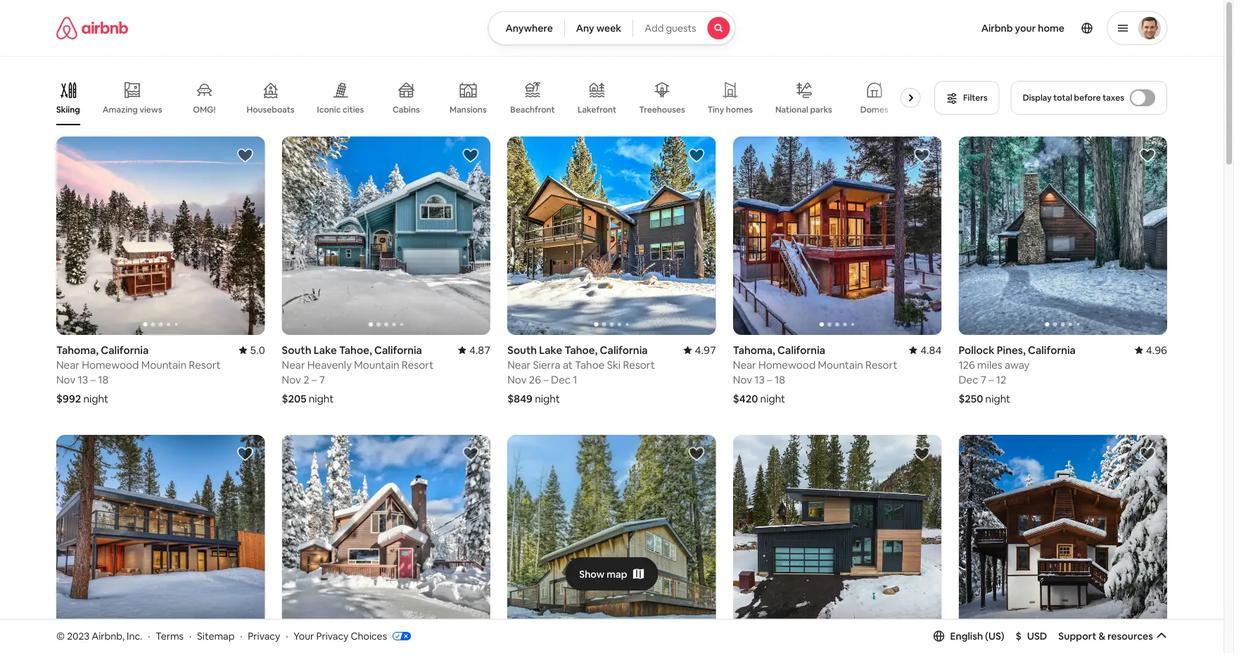 Task type: locate. For each thing, give the bounding box(es) containing it.
tahoma, for tahoma, california near homewood mountain resort nov 13 – 18 $420 night
[[734, 343, 776, 357]]

add
[[645, 22, 664, 35]]

2 night from the left
[[309, 392, 334, 405]]

4 resort from the left
[[866, 358, 898, 372]]

night inside "south lake tahoe, california near heavenly mountain resort nov 2 – 7 $205 night"
[[309, 392, 334, 405]]

tahoma, right 4.97
[[734, 343, 776, 357]]

night inside pollock pines, california 126 miles away dec 7 – 12 $250 night
[[986, 392, 1011, 405]]

map
[[607, 568, 628, 581]]

1 homewood from the left
[[82, 358, 139, 372]]

2 18 from the left
[[775, 373, 786, 386]]

– for $992
[[90, 373, 96, 386]]

show
[[580, 568, 605, 581]]

group containing amazing views
[[56, 70, 927, 125]]

1 tahoma, from the left
[[56, 343, 99, 357]]

1 vertical spatial add to wishlist: south lake tahoe, california image
[[463, 446, 480, 462]]

terms
[[156, 630, 184, 643]]

2 add to wishlist: south lake tahoe, california image from the top
[[463, 446, 480, 462]]

3 california from the left
[[600, 343, 648, 357]]

dec inside pollock pines, california 126 miles away dec 7 – 12 $250 night
[[959, 373, 979, 386]]

1 horizontal spatial south
[[508, 343, 537, 357]]

homewood for $992
[[82, 358, 139, 372]]

taxes
[[1103, 92, 1125, 103]]

add to wishlist: tahoma, california image
[[914, 147, 931, 164]]

english
[[951, 630, 984, 643]]

display
[[1024, 92, 1052, 103]]

mountain inside "south lake tahoe, california near heavenly mountain resort nov 2 – 7 $205 night"
[[354, 358, 400, 372]]

13
[[78, 373, 88, 386], [755, 373, 765, 386]]

4 near from the left
[[734, 358, 757, 372]]

3 mountain from the left
[[819, 358, 864, 372]]

views
[[140, 104, 162, 115]]

4 california from the left
[[778, 343, 826, 357]]

5 night from the left
[[986, 392, 1011, 405]]

13 inside tahoma, california near homewood mountain resort nov 13 – 18 $992 night
[[78, 373, 88, 386]]

4.97 out of 5 average rating image
[[684, 343, 717, 357]]

homewood inside tahoma, california near homewood mountain resort nov 13 – 18 $992 night
[[82, 358, 139, 372]]

– inside pollock pines, california 126 miles away dec 7 – 12 $250 night
[[989, 373, 995, 386]]

4.96 out of 5 average rating image
[[1136, 343, 1168, 357]]

lake up heavenly
[[314, 343, 337, 357]]

south up sierra
[[508, 343, 537, 357]]

night down 2
[[309, 392, 334, 405]]

mountain inside tahoma, california near homewood mountain resort nov 13 – 18 $992 night
[[141, 358, 187, 372]]

near up 26
[[508, 358, 531, 372]]

1 night from the left
[[83, 392, 108, 405]]

before
[[1075, 92, 1102, 103]]

south
[[282, 343, 312, 357], [508, 343, 537, 357]]

near inside "south lake tahoe, california near heavenly mountain resort nov 2 – 7 $205 night"
[[282, 358, 305, 372]]

nov left 2
[[282, 373, 301, 386]]

resort inside south lake tahoe, california near sierra at tahoe ski resort nov 26 – dec 1 $849 night
[[623, 358, 655, 372]]

7 inside pollock pines, california 126 miles away dec 7 – 12 $250 night
[[981, 373, 987, 386]]

1 – from the left
[[90, 373, 96, 386]]

2 horizontal spatial mountain
[[819, 358, 864, 372]]

night inside tahoma, california near homewood mountain resort nov 13 – 18 $992 night
[[83, 392, 108, 405]]

add to wishlist: tahoma, california image
[[237, 147, 254, 164]]

4.96
[[1147, 343, 1168, 357]]

1 tahoe, from the left
[[339, 343, 372, 357]]

night right $992
[[83, 392, 108, 405]]

$849
[[508, 392, 533, 405]]

0 horizontal spatial tahoe,
[[339, 343, 372, 357]]

tahoma, inside tahoma, california near homewood mountain resort nov 13 – 18 $992 night
[[56, 343, 99, 357]]

week
[[597, 22, 622, 35]]

pollock
[[959, 343, 995, 357]]

2 south from the left
[[508, 343, 537, 357]]

night down 12
[[986, 392, 1011, 405]]

california inside "south lake tahoe, california near heavenly mountain resort nov 2 – 7 $205 night"
[[375, 343, 422, 357]]

13 inside tahoma, california near homewood mountain resort nov 13 – 18 $420 night
[[755, 373, 765, 386]]

0 horizontal spatial homewood
[[82, 358, 139, 372]]

1 horizontal spatial lake
[[540, 343, 563, 357]]

south inside "south lake tahoe, california near heavenly mountain resort nov 2 – 7 $205 night"
[[282, 343, 312, 357]]

homes
[[726, 104, 753, 115]]

·
[[148, 630, 150, 643], [189, 630, 192, 643], [240, 630, 243, 643], [286, 630, 288, 643]]

– inside tahoma, california near homewood mountain resort nov 13 – 18 $992 night
[[90, 373, 96, 386]]

add guests button
[[633, 11, 736, 45]]

0 horizontal spatial tahoma,
[[56, 343, 99, 357]]

18
[[98, 373, 109, 386], [775, 373, 786, 386]]

any
[[577, 22, 595, 35]]

2
[[304, 373, 310, 386]]

sitemap link
[[197, 630, 235, 643]]

any week button
[[565, 11, 634, 45]]

1 horizontal spatial tahoma,
[[734, 343, 776, 357]]

1 near from the left
[[56, 358, 80, 372]]

– inside tahoma, california near homewood mountain resort nov 13 – 18 $420 night
[[768, 373, 773, 386]]

dec
[[551, 373, 571, 386], [959, 373, 979, 386]]

4.86 out of 5 average rating image
[[1136, 642, 1168, 653]]

1 horizontal spatial mountain
[[354, 358, 400, 372]]

26
[[529, 373, 541, 386]]

2 7 from the left
[[981, 373, 987, 386]]

near inside tahoma, california near homewood mountain resort nov 13 – 18 $992 night
[[56, 358, 80, 372]]

· right terms link
[[189, 630, 192, 643]]

5.0
[[250, 343, 265, 357]]

nov inside "south lake tahoe, california near heavenly mountain resort nov 2 – 7 $205 night"
[[282, 373, 301, 386]]

near up 2
[[282, 358, 305, 372]]

resources
[[1108, 630, 1154, 643]]

tahoma, inside tahoma, california near homewood mountain resort nov 13 – 18 $420 night
[[734, 343, 776, 357]]

your privacy choices link
[[294, 630, 411, 644]]

tahoma, up $992
[[56, 343, 99, 357]]

nov up $420
[[734, 373, 753, 386]]

2 · from the left
[[189, 630, 192, 643]]

$250
[[959, 392, 984, 405]]

nov inside south lake tahoe, california near sierra at tahoe ski resort nov 26 – dec 1 $849 night
[[508, 373, 527, 386]]

4.97
[[695, 343, 717, 357]]

12
[[997, 373, 1007, 386]]

0 horizontal spatial lake
[[314, 343, 337, 357]]

tahoe, inside "south lake tahoe, california near heavenly mountain resort nov 2 – 7 $205 night"
[[339, 343, 372, 357]]

4 – from the left
[[768, 373, 773, 386]]

show map button
[[566, 557, 659, 591]]

4 nov from the left
[[734, 373, 753, 386]]

2 resort from the left
[[402, 358, 434, 372]]

5 – from the left
[[989, 373, 995, 386]]

3 night from the left
[[535, 392, 560, 405]]

13 up $420
[[755, 373, 765, 386]]

lake up sierra
[[540, 343, 563, 357]]

privacy left the your at left bottom
[[248, 630, 280, 643]]

tahoe, up heavenly
[[339, 343, 372, 357]]

– for $420
[[768, 373, 773, 386]]

2 mountain from the left
[[354, 358, 400, 372]]

beachfront
[[511, 104, 555, 115]]

south up 2
[[282, 343, 312, 357]]

18 inside tahoma, california near homewood mountain resort nov 13 – 18 $992 night
[[98, 373, 109, 386]]

1 horizontal spatial homewood
[[759, 358, 816, 372]]

1 7 from the left
[[319, 373, 325, 386]]

1 horizontal spatial 7
[[981, 373, 987, 386]]

nov left 26
[[508, 373, 527, 386]]

group
[[56, 70, 927, 125], [56, 137, 265, 335], [282, 137, 491, 335], [508, 137, 717, 335], [734, 137, 942, 335], [959, 137, 1168, 335], [56, 435, 265, 633], [282, 435, 491, 633], [508, 435, 717, 633], [734, 435, 942, 633], [959, 435, 1168, 633]]

2 – from the left
[[312, 373, 317, 386]]

mountain inside tahoma, california near homewood mountain resort nov 13 – 18 $420 night
[[819, 358, 864, 372]]

7 right 2
[[319, 373, 325, 386]]

· left the your at left bottom
[[286, 630, 288, 643]]

3 – from the left
[[544, 373, 549, 386]]

None search field
[[488, 11, 736, 45]]

night down 26
[[535, 392, 560, 405]]

2 california from the left
[[375, 343, 422, 357]]

2 lake from the left
[[540, 343, 563, 357]]

dec left 1
[[551, 373, 571, 386]]

5 california from the left
[[1029, 343, 1076, 357]]

· right inc.
[[148, 630, 150, 643]]

2 near from the left
[[282, 358, 305, 372]]

1 nov from the left
[[56, 373, 76, 386]]

0 horizontal spatial 18
[[98, 373, 109, 386]]

3 near from the left
[[508, 358, 531, 372]]

tahoma, for tahoma, california near homewood mountain resort nov 13 – 18 $992 night
[[56, 343, 99, 357]]

· left 'privacy' link
[[240, 630, 243, 643]]

homewood for $420
[[759, 358, 816, 372]]

resort inside tahoma, california near homewood mountain resort nov 13 – 18 $420 night
[[866, 358, 898, 372]]

skiing
[[56, 104, 80, 115]]

–
[[90, 373, 96, 386], [312, 373, 317, 386], [544, 373, 549, 386], [768, 373, 773, 386], [989, 373, 995, 386]]

south inside south lake tahoe, california near sierra at tahoe ski resort nov 26 – dec 1 $849 night
[[508, 343, 537, 357]]

2 tahoe, from the left
[[565, 343, 598, 357]]

cities
[[343, 104, 364, 115]]

1 horizontal spatial privacy
[[316, 630, 349, 643]]

houseboats
[[247, 104, 295, 115]]

1 horizontal spatial 18
[[775, 373, 786, 386]]

0 horizontal spatial dec
[[551, 373, 571, 386]]

national parks
[[776, 104, 833, 115]]

near up $992
[[56, 358, 80, 372]]

tahoma, california near homewood mountain resort nov 13 – 18 $992 night
[[56, 343, 221, 405]]

resort inside tahoma, california near homewood mountain resort nov 13 – 18 $992 night
[[189, 358, 221, 372]]

lake
[[314, 343, 337, 357], [540, 343, 563, 357]]

mountain for tahoma, california near homewood mountain resort nov 13 – 18 $420 night
[[819, 358, 864, 372]]

mountain
[[141, 358, 187, 372], [354, 358, 400, 372], [819, 358, 864, 372]]

0 horizontal spatial privacy
[[248, 630, 280, 643]]

nov up $992
[[56, 373, 76, 386]]

homewood
[[82, 358, 139, 372], [759, 358, 816, 372]]

0 horizontal spatial south
[[282, 343, 312, 357]]

tahoe,
[[339, 343, 372, 357], [565, 343, 598, 357]]

near up $420
[[734, 358, 757, 372]]

2 homewood from the left
[[759, 358, 816, 372]]

3 resort from the left
[[623, 358, 655, 372]]

1 horizontal spatial dec
[[959, 373, 979, 386]]

support & resources
[[1059, 630, 1154, 643]]

1 south from the left
[[282, 343, 312, 357]]

$992
[[56, 392, 81, 405]]

privacy
[[248, 630, 280, 643], [316, 630, 349, 643]]

dec down 126
[[959, 373, 979, 386]]

tahoe
[[575, 358, 605, 372]]

lake inside "south lake tahoe, california near heavenly mountain resort nov 2 – 7 $205 night"
[[314, 343, 337, 357]]

4 night from the left
[[761, 392, 786, 405]]

13 up $992
[[78, 373, 88, 386]]

4.87 out of 5 average rating image
[[233, 642, 265, 653]]

– inside "south lake tahoe, california near heavenly mountain resort nov 2 – 7 $205 night"
[[312, 373, 317, 386]]

18 inside tahoma, california near homewood mountain resort nov 13 – 18 $420 night
[[775, 373, 786, 386]]

2 nov from the left
[[282, 373, 301, 386]]

1 mountain from the left
[[141, 358, 187, 372]]

nov
[[56, 373, 76, 386], [282, 373, 301, 386], [508, 373, 527, 386], [734, 373, 753, 386]]

privacy right the your at left bottom
[[316, 630, 349, 643]]

anywhere
[[506, 22, 553, 35]]

1 lake from the left
[[314, 343, 337, 357]]

– inside south lake tahoe, california near sierra at tahoe ski resort nov 26 – dec 1 $849 night
[[544, 373, 549, 386]]

your
[[294, 630, 314, 643]]

tahoe, inside south lake tahoe, california near sierra at tahoe ski resort nov 26 – dec 1 $849 night
[[565, 343, 598, 357]]

none search field containing anywhere
[[488, 11, 736, 45]]

nov inside tahoma, california near homewood mountain resort nov 13 – 18 $420 night
[[734, 373, 753, 386]]

support & resources button
[[1059, 630, 1168, 643]]

2 dec from the left
[[959, 373, 979, 386]]

lake inside south lake tahoe, california near sierra at tahoe ski resort nov 26 – dec 1 $849 night
[[540, 343, 563, 357]]

0 horizontal spatial 7
[[319, 373, 325, 386]]

1 dec from the left
[[551, 373, 571, 386]]

south lake tahoe, california near sierra at tahoe ski resort nov 26 – dec 1 $849 night
[[508, 343, 655, 405]]

7
[[319, 373, 325, 386], [981, 373, 987, 386]]

night right $420
[[761, 392, 786, 405]]

resort
[[189, 358, 221, 372], [402, 358, 434, 372], [623, 358, 655, 372], [866, 358, 898, 372]]

1 horizontal spatial tahoe,
[[565, 343, 598, 357]]

18 for $992
[[98, 373, 109, 386]]

add to wishlist: south lake tahoe, california image
[[688, 147, 705, 164]]

2 privacy from the left
[[316, 630, 349, 643]]

tahoma, california near homewood mountain resort nov 13 – 18 $420 night
[[734, 343, 898, 405]]

pollock pines, california 126 miles away dec 7 – 12 $250 night
[[959, 343, 1076, 405]]

tiny homes
[[708, 104, 753, 115]]

night inside tahoma, california near homewood mountain resort nov 13 – 18 $420 night
[[761, 392, 786, 405]]

1 horizontal spatial 13
[[755, 373, 765, 386]]

tahoe, up tahoe
[[565, 343, 598, 357]]

1 18 from the left
[[98, 373, 109, 386]]

night for $992
[[83, 392, 108, 405]]

1 13 from the left
[[78, 373, 88, 386]]

sierra
[[533, 358, 561, 372]]

homewood inside tahoma, california near homewood mountain resort nov 13 – 18 $420 night
[[759, 358, 816, 372]]

(us)
[[986, 630, 1005, 643]]

3 nov from the left
[[508, 373, 527, 386]]

2 tahoma, from the left
[[734, 343, 776, 357]]

1 california from the left
[[101, 343, 149, 357]]

1 resort from the left
[[189, 358, 221, 372]]

0 horizontal spatial 13
[[78, 373, 88, 386]]

add to wishlist: south lake tahoe, california image
[[463, 147, 480, 164], [463, 446, 480, 462]]

tahoe, for mountain
[[339, 343, 372, 357]]

0 horizontal spatial mountain
[[141, 358, 187, 372]]

choices
[[351, 630, 387, 643]]

2 13 from the left
[[755, 373, 765, 386]]

7 down miles
[[981, 373, 987, 386]]

0 vertical spatial add to wishlist: south lake tahoe, california image
[[463, 147, 480, 164]]

add guests
[[645, 22, 697, 35]]

lake for heavenly
[[314, 343, 337, 357]]



Task type: describe. For each thing, give the bounding box(es) containing it.
7 inside "south lake tahoe, california near heavenly mountain resort nov 2 – 7 $205 night"
[[319, 373, 325, 386]]

&
[[1099, 630, 1106, 643]]

south lake tahoe, california near heavenly mountain resort nov 2 – 7 $205 night
[[282, 343, 434, 405]]

$
[[1016, 630, 1022, 643]]

4.87 out of 5 average rating image
[[458, 343, 491, 357]]

pines,
[[998, 343, 1026, 357]]

2023
[[67, 630, 90, 643]]

3 · from the left
[[240, 630, 243, 643]]

near inside tahoma, california near homewood mountain resort nov 13 – 18 $420 night
[[734, 358, 757, 372]]

anywhere button
[[488, 11, 565, 45]]

tahoe, for at
[[565, 343, 598, 357]]

airbnb,
[[92, 630, 125, 643]]

add to wishlist: incline village, nevada image
[[1140, 446, 1157, 462]]

©
[[56, 630, 65, 643]]

display total before taxes button
[[1012, 81, 1168, 115]]

california inside tahoma, california near homewood mountain resort nov 13 – 18 $992 night
[[101, 343, 149, 357]]

night inside south lake tahoe, california near sierra at tahoe ski resort nov 26 – dec 1 $849 night
[[535, 392, 560, 405]]

5.0 out of 5 average rating image
[[239, 343, 265, 357]]

terms link
[[156, 630, 184, 643]]

amazing views
[[103, 104, 162, 115]]

1
[[573, 373, 578, 386]]

$ usd
[[1016, 630, 1048, 643]]

inc.
[[127, 630, 142, 643]]

national
[[776, 104, 809, 115]]

126
[[959, 358, 976, 372]]

add to wishlist: truckee, california image
[[237, 446, 254, 462]]

night for $420
[[761, 392, 786, 405]]

airbnb
[[982, 22, 1014, 35]]

add to wishlist: olympic valley, california image
[[914, 446, 931, 462]]

13 for $420
[[755, 373, 765, 386]]

iconic cities
[[317, 104, 364, 115]]

away
[[1005, 358, 1030, 372]]

airbnb your home link
[[974, 13, 1074, 43]]

add to wishlist: tahoe city, california image
[[688, 446, 705, 462]]

privacy link
[[248, 630, 280, 643]]

1 · from the left
[[148, 630, 150, 643]]

california inside south lake tahoe, california near sierra at tahoe ski resort nov 26 – dec 1 $849 night
[[600, 343, 648, 357]]

airbnb your home
[[982, 22, 1065, 35]]

guests
[[666, 22, 697, 35]]

add to wishlist: pollock pines, california image
[[1140, 147, 1157, 164]]

sitemap
[[197, 630, 235, 643]]

lakefront
[[578, 104, 617, 115]]

tiny
[[708, 104, 725, 115]]

near inside south lake tahoe, california near sierra at tahoe ski resort nov 26 – dec 1 $849 night
[[508, 358, 531, 372]]

18 for $420
[[775, 373, 786, 386]]

english (us) button
[[934, 630, 1005, 643]]

lake for sierra
[[540, 343, 563, 357]]

california inside pollock pines, california 126 miles away dec 7 – 12 $250 night
[[1029, 343, 1076, 357]]

south for sierra
[[508, 343, 537, 357]]

english (us)
[[951, 630, 1005, 643]]

filters
[[964, 92, 988, 103]]

your
[[1016, 22, 1037, 35]]

parks
[[811, 104, 833, 115]]

– for $250
[[989, 373, 995, 386]]

omg!
[[193, 104, 216, 115]]

usd
[[1028, 630, 1048, 643]]

california inside tahoma, california near homewood mountain resort nov 13 – 18 $420 night
[[778, 343, 826, 357]]

domes
[[861, 104, 889, 115]]

ski
[[607, 358, 621, 372]]

south for heavenly
[[282, 343, 312, 357]]

4.84 out of 5 average rating image
[[910, 343, 942, 357]]

1 add to wishlist: south lake tahoe, california image from the top
[[463, 147, 480, 164]]

mansions
[[450, 104, 487, 115]]

1 privacy from the left
[[248, 630, 280, 643]]

filters button
[[935, 81, 1000, 115]]

$205
[[282, 392, 307, 405]]

dec inside south lake tahoe, california near sierra at tahoe ski resort nov 26 – dec 1 $849 night
[[551, 373, 571, 386]]

resort inside "south lake tahoe, california near heavenly mountain resort nov 2 – 7 $205 night"
[[402, 358, 434, 372]]

amazing
[[103, 104, 138, 115]]

total
[[1054, 92, 1073, 103]]

night for $250
[[986, 392, 1011, 405]]

4.87
[[470, 343, 491, 357]]

13 for $992
[[78, 373, 88, 386]]

$420
[[734, 392, 759, 405]]

home
[[1039, 22, 1065, 35]]

iconic
[[317, 104, 341, 115]]

profile element
[[753, 0, 1168, 56]]

4.84
[[921, 343, 942, 357]]

support
[[1059, 630, 1097, 643]]

nov inside tahoma, california near homewood mountain resort nov 13 – 18 $992 night
[[56, 373, 76, 386]]

miles
[[978, 358, 1003, 372]]

heavenly
[[308, 358, 352, 372]]

4 · from the left
[[286, 630, 288, 643]]

treehouses
[[640, 104, 686, 115]]

terms · sitemap · privacy ·
[[156, 630, 288, 643]]

any week
[[577, 22, 622, 35]]

privacy inside your privacy choices link
[[316, 630, 349, 643]]

cabins
[[393, 104, 420, 115]]

display total before taxes
[[1024, 92, 1125, 103]]

© 2023 airbnb, inc. ·
[[56, 630, 150, 643]]

your privacy choices
[[294, 630, 387, 643]]

at
[[563, 358, 573, 372]]

show map
[[580, 568, 628, 581]]

mountain for tahoma, california near homewood mountain resort nov 13 – 18 $992 night
[[141, 358, 187, 372]]



Task type: vqa. For each thing, say whether or not it's contained in the screenshot.
AND
no



